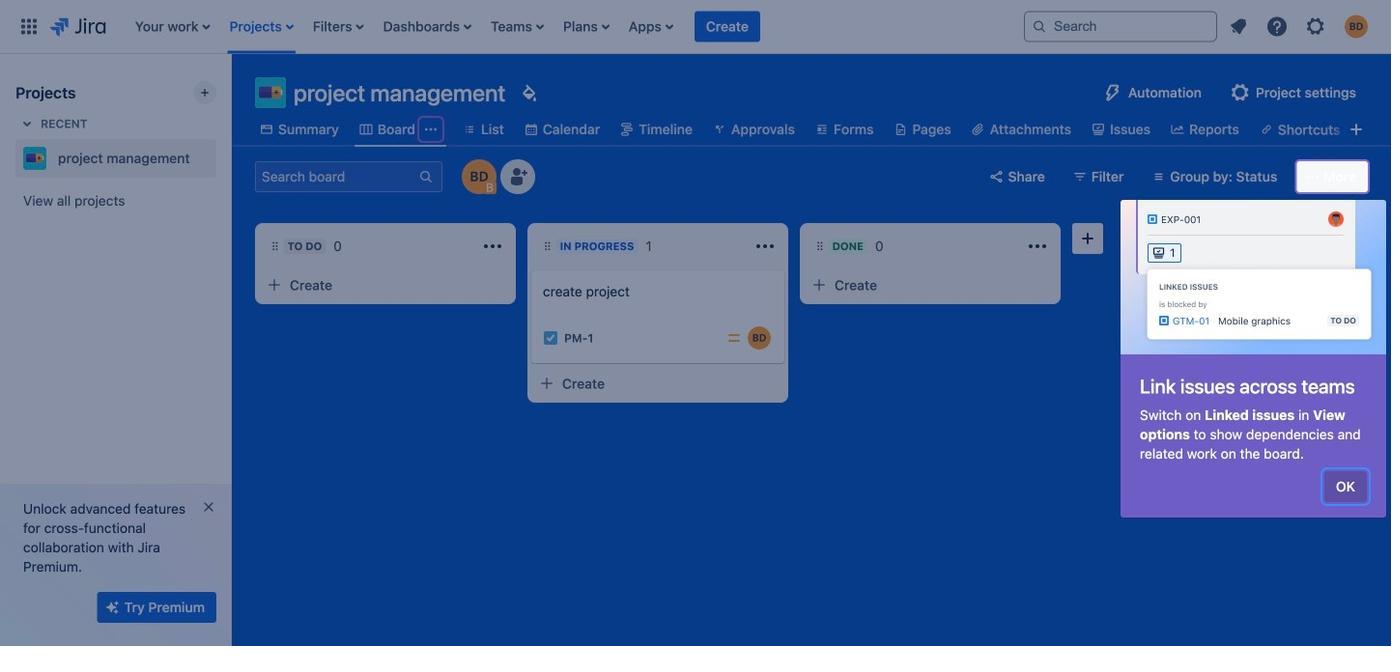 Task type: describe. For each thing, give the bounding box(es) containing it.
Search board field
[[256, 163, 418, 190]]

search image
[[1032, 19, 1047, 34]]

3 list item from the left
[[307, 0, 370, 54]]

8 list item from the left
[[694, 0, 760, 54]]

1 list item from the left
[[129, 0, 216, 54]]

primary element
[[12, 0, 1009, 54]]

medium image
[[726, 330, 742, 346]]

1 horizontal spatial list
[[1221, 9, 1379, 44]]

0 horizontal spatial list
[[125, 0, 1009, 54]]

create status image
[[1076, 227, 1099, 250]]

link issues across teams image
[[1121, 200, 1386, 355]]



Task type: locate. For each thing, give the bounding box(es) containing it.
5 list item from the left
[[485, 0, 550, 54]]

banner
[[0, 0, 1391, 54]]

4 list item from the left
[[377, 0, 477, 54]]

jira image
[[50, 15, 106, 38], [50, 15, 106, 38]]

list item
[[129, 0, 216, 54], [224, 0, 299, 54], [307, 0, 370, 54], [377, 0, 477, 54], [485, 0, 550, 54], [557, 0, 615, 54], [623, 0, 679, 54], [694, 0, 760, 54]]

7 list item from the left
[[623, 0, 679, 54]]

None search field
[[1024, 11, 1217, 42]]

list
[[125, 0, 1009, 54], [1221, 9, 1379, 44]]

2 list item from the left
[[224, 0, 299, 54]]

close premium upgrade banner image
[[201, 499, 216, 515]]

automation image
[[1101, 81, 1124, 104]]

6 list item from the left
[[557, 0, 615, 54]]

collapse recent projects image
[[15, 112, 39, 135]]

task image
[[543, 330, 558, 346]]

project view element
[[232, 112, 1391, 147]]

Search field
[[1024, 11, 1217, 42]]

barb dwyer image
[[748, 327, 771, 350]]



Task type: vqa. For each thing, say whether or not it's contained in the screenshot.
Automation image
yes



